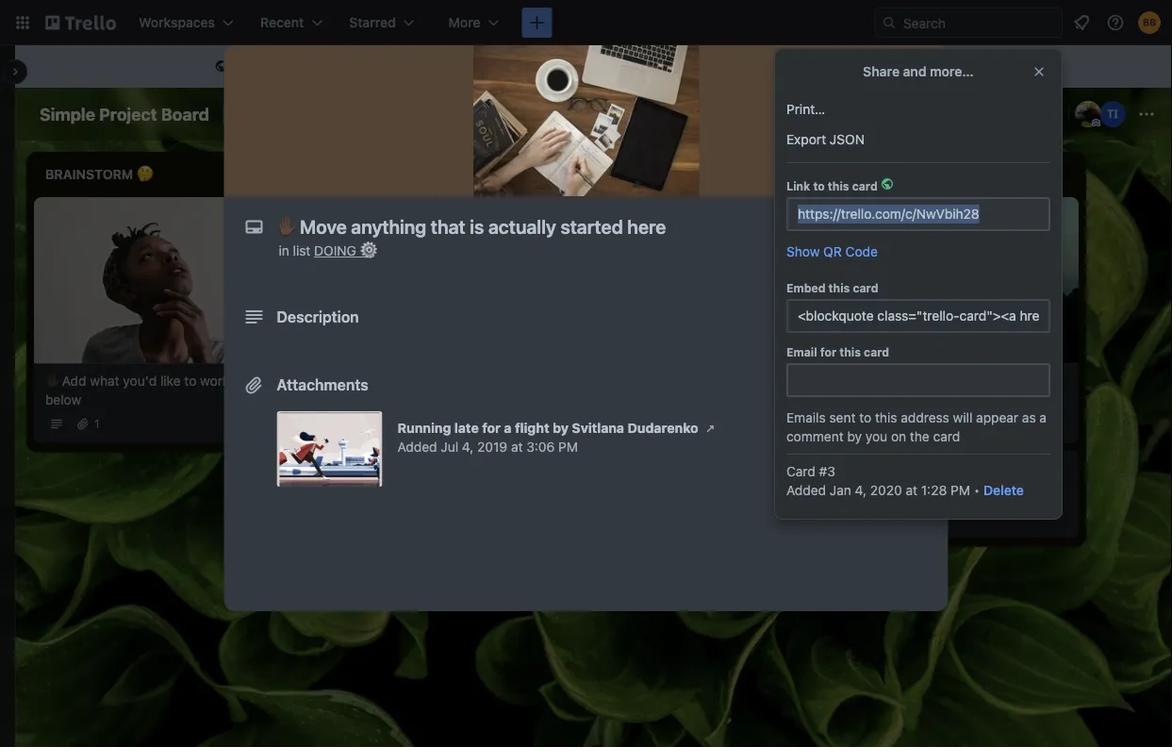 Task type: locate. For each thing, give the bounding box(es) containing it.
⚙️
[[360, 243, 373, 258]]

1 horizontal spatial 4,
[[855, 483, 867, 498]]

3 move from the left
[[866, 373, 899, 388]]

✋🏿 for ✋🏿 move anything from doing to done here
[[849, 373, 862, 388]]

from right board
[[702, 58, 732, 74]]

is left public
[[264, 58, 274, 74]]

move inside ✋🏿 move anything from doing to done here
[[866, 373, 899, 388]]

here inside the ✋🏿 move anything 'ready' here link
[[468, 373, 495, 388]]

0 horizontal spatial from
[[702, 58, 732, 74]]

by left you
[[848, 429, 862, 444]]

added
[[398, 439, 437, 455], [787, 483, 826, 498]]

card up jan at the bottom of the page
[[849, 460, 878, 475]]

4, right jan at the bottom of the page
[[855, 483, 867, 498]]

✋🏿 move anything that is actually started here link
[[581, 371, 800, 409]]

doing
[[314, 243, 357, 258]]

0 vertical spatial pm
[[559, 439, 578, 455]]

to inside emails sent to this address will appear as a comment by you on the card
[[860, 410, 872, 425]]

0 vertical spatial is
[[264, 58, 274, 74]]

1 vertical spatial at
[[906, 483, 918, 498]]

anything left 'ready'
[[366, 373, 419, 388]]

this inside emails sent to this address will appear as a comment by you on the card
[[875, 410, 898, 425]]

1 horizontal spatial is
[[718, 373, 728, 388]]

dudarenko
[[628, 420, 699, 436]]

0 horizontal spatial on
[[233, 373, 248, 388]]

Email for this card text field
[[787, 363, 1051, 397]]

2 horizontal spatial move
[[866, 373, 899, 388]]

1 horizontal spatial on
[[454, 58, 469, 74]]

at
[[511, 439, 523, 455], [906, 483, 918, 498]]

card template 📝
[[849, 460, 954, 475]]

2 vertical spatial for
[[482, 420, 501, 436]]

sm image left public
[[212, 58, 231, 76]]

pm
[[559, 439, 578, 455], [951, 483, 971, 498]]

4, right jul
[[462, 439, 474, 455]]

will
[[953, 410, 973, 425]]

running late for a flight by svitlana dudarenko
[[398, 420, 699, 436]]

sm image down actions
[[781, 308, 799, 326]]

✋🏿 for ✋🏿 add what you'd like to work on below
[[45, 373, 58, 388]]

is right 'that'
[[718, 373, 728, 388]]

0 vertical spatial share
[[863, 64, 900, 79]]

1 horizontal spatial the
[[910, 429, 930, 444]]

0 vertical spatial for
[[386, 58, 403, 74]]

0 horizontal spatial template
[[329, 58, 382, 74]]

0 vertical spatial added
[[398, 439, 437, 455]]

you
[[866, 429, 888, 444]]

share inside button
[[805, 347, 841, 362]]

board
[[662, 58, 699, 74]]

1 anything from the left
[[366, 373, 419, 388]]

1 horizontal spatial anything
[[634, 373, 687, 388]]

for up 2019
[[482, 420, 501, 436]]

is inside ✋🏿 move anything that is actually started here
[[718, 373, 728, 388]]

here
[[468, 373, 495, 388], [628, 392, 655, 407], [883, 392, 910, 407]]

3
[[872, 512, 879, 525]]

show
[[787, 244, 820, 259]]

1 horizontal spatial move
[[598, 373, 631, 388]]

1 horizontal spatial sm image
[[701, 419, 720, 438]]

for
[[386, 58, 403, 74], [821, 345, 837, 358], [482, 420, 501, 436]]

for left anyone
[[386, 58, 403, 74]]

share button
[[775, 340, 933, 370]]

0 horizontal spatial card
[[787, 464, 816, 479]]

added down the running
[[398, 439, 437, 455]]

0 horizontal spatial share
[[805, 347, 841, 362]]

1 horizontal spatial this
[[872, 485, 894, 499]]

on inside ✋🏿 add what you'd like to work on below
[[233, 373, 248, 388]]

1 vertical spatial this
[[872, 485, 894, 499]]

4 ✋🏿 from the left
[[849, 373, 862, 388]]

code
[[846, 244, 878, 259]]

this up you
[[875, 410, 898, 425]]

✋🏿 inside ✋🏿 add what you'd like to work on below
[[45, 373, 58, 388]]

0 vertical spatial 4,
[[462, 439, 474, 455]]

0 horizontal spatial sm image
[[212, 58, 231, 76]]

✋🏿 up started
[[581, 373, 594, 388]]

this
[[828, 179, 850, 192], [829, 281, 850, 294], [840, 345, 861, 358], [875, 410, 898, 425]]

2 horizontal spatial anything
[[902, 373, 955, 388]]

the inside emails sent to this address will appear as a comment by you on the card
[[910, 429, 930, 444]]

pm right 3:06 at the left of the page
[[559, 439, 578, 455]]

copy link
[[775, 302, 933, 332]]

0 horizontal spatial this
[[234, 58, 260, 74]]

anything for 'ready'
[[366, 373, 419, 388]]

bob builder (bobbuilder40) image
[[1139, 11, 1161, 34]]

pm left •
[[951, 483, 971, 498]]

0 vertical spatial at
[[511, 439, 523, 455]]

0 horizontal spatial anything
[[366, 373, 419, 388]]

template inside create board from template link
[[735, 58, 790, 74]]

1 vertical spatial from
[[958, 373, 987, 388]]

0 horizontal spatial move
[[330, 373, 363, 388]]

emails
[[787, 410, 826, 425]]

by up 3:06 at the left of the page
[[553, 420, 569, 436]]

open information menu image
[[1107, 13, 1125, 32]]

1 for ✋🏿 move anything that is actually started here
[[604, 418, 609, 431]]

Search field
[[897, 8, 1062, 37]]

✋🏿 for ✋🏿 move anything 'ready' here
[[313, 373, 326, 388]]

1 vertical spatial on
[[233, 373, 248, 388]]

anything
[[366, 373, 419, 388], [634, 373, 687, 388], [902, 373, 955, 388]]

this is a public template for anyone on the internet to copy.
[[234, 58, 595, 74]]

sm image
[[212, 58, 231, 76], [781, 308, 799, 326], [701, 419, 720, 438]]

pm inside card #3 added jan 4, 2020 at 1:28 pm • delete
[[951, 483, 971, 498]]

at left 1:28
[[906, 483, 918, 498]]

1 vertical spatial for
[[821, 345, 837, 358]]

at inside card #3 added jan 4, 2020 at 1:28 pm • delete
[[906, 483, 918, 498]]

1 vertical spatial added
[[787, 483, 826, 498]]

3:06
[[527, 439, 555, 455]]

1 horizontal spatial card
[[849, 460, 878, 475]]

0 vertical spatial on
[[454, 58, 469, 74]]

/
[[879, 512, 882, 525]]

1 horizontal spatial added
[[787, 483, 826, 498]]

2 horizontal spatial for
[[821, 345, 837, 358]]

2 vertical spatial on
[[891, 429, 907, 444]]

from left doing
[[958, 373, 987, 388]]

to
[[547, 58, 559, 74], [814, 179, 825, 192], [184, 373, 197, 388], [1028, 373, 1040, 388], [860, 410, 872, 425]]

show qr code link
[[787, 242, 878, 261]]

card down copy link
[[864, 345, 890, 358]]

0 vertical spatial sm image
[[212, 58, 231, 76]]

export json link
[[775, 125, 1062, 155]]

✋🏿 up below
[[45, 373, 58, 388]]

a left public
[[277, 58, 284, 74]]

move for ✋🏿 move anything from doing to done here
[[866, 373, 899, 388]]

2 vertical spatial is
[[924, 485, 933, 499]]

1 horizontal spatial for
[[482, 420, 501, 436]]

filters
[[1017, 106, 1056, 122]]

public
[[288, 58, 325, 74]]

here inside ✋🏿 move anything from doing to done here
[[883, 392, 910, 407]]

2 horizontal spatial sm image
[[781, 308, 799, 326]]

card for card #3 added jan 4, 2020 at 1:28 pm • delete
[[787, 464, 816, 479]]

is
[[264, 58, 274, 74], [718, 373, 728, 388], [924, 485, 933, 499]]

print… link
[[775, 94, 1062, 125]]

at left 3:06 at the left of the page
[[511, 439, 523, 455]]

share left the and
[[863, 64, 900, 79]]

here right done
[[883, 392, 910, 407]]

added down #3
[[787, 483, 826, 498]]

share down the copy
[[805, 347, 841, 362]]

0 horizontal spatial added
[[398, 439, 437, 455]]

1 vertical spatial share
[[805, 347, 841, 362]]

2 ✋🏿 from the left
[[313, 373, 326, 388]]

and
[[903, 64, 927, 79]]

share
[[863, 64, 900, 79], [805, 347, 841, 362]]

to inside ✋🏿 add what you'd like to work on below
[[184, 373, 197, 388]]

that
[[690, 373, 714, 388]]

the down address
[[910, 429, 930, 444]]

template
[[882, 460, 938, 475]]

✋🏿 inside ✋🏿 move anything from doing to done here
[[849, 373, 862, 388]]

what
[[90, 373, 119, 388]]

more…
[[930, 64, 974, 79]]

anything inside ✋🏿 move anything from doing to done here
[[902, 373, 955, 388]]

share for share and more…
[[863, 64, 900, 79]]

move down description
[[330, 373, 363, 388]]

0 horizontal spatial at
[[511, 439, 523, 455]]

this left public
[[234, 58, 260, 74]]

on right work
[[233, 373, 248, 388]]

✋🏿 move anything that is actually started here
[[581, 373, 779, 407]]

1 horizontal spatial here
[[628, 392, 655, 407]]

export json
[[787, 132, 865, 147]]

✋🏿 for ✋🏿 move anything that is actually started here
[[581, 373, 594, 388]]

card down template at bottom
[[897, 485, 921, 499]]

is down template at bottom
[[924, 485, 933, 499]]

card
[[849, 460, 878, 475], [787, 464, 816, 479]]

create board from template
[[617, 58, 790, 74]]

✋🏿 inside ✋🏿 move anything that is actually started here
[[581, 373, 594, 388]]

this card is a template.
[[872, 485, 996, 499]]

card down will
[[933, 429, 961, 444]]

0 vertical spatial from
[[702, 58, 732, 74]]

from
[[702, 58, 732, 74], [958, 373, 987, 388]]

the left internet
[[472, 58, 492, 74]]

the
[[472, 58, 492, 74], [910, 429, 930, 444]]

card left #3
[[787, 464, 816, 479]]

1 vertical spatial pm
[[951, 483, 971, 498]]

1 horizontal spatial from
[[958, 373, 987, 388]]

✋🏿
[[45, 373, 58, 388], [313, 373, 326, 388], [581, 373, 594, 388], [849, 373, 862, 388]]

on for work
[[233, 373, 248, 388]]

✋🏿 move anything 'ready' here link
[[313, 371, 532, 390]]

copy
[[805, 309, 837, 325]]

2 vertical spatial sm image
[[701, 419, 720, 438]]

here right 'ready'
[[468, 373, 495, 388]]

anything left 'that'
[[634, 373, 687, 388]]

2 template from the left
[[735, 58, 790, 74]]

Embed this card text field
[[787, 299, 1051, 333]]

to left copy.
[[547, 58, 559, 74]]

on right anyone
[[454, 58, 469, 74]]

2 horizontal spatial on
[[891, 429, 907, 444]]

2020
[[870, 483, 903, 498]]

✋🏿 add what you'd like to work on below link
[[45, 371, 264, 409]]

template right public
[[329, 58, 382, 74]]

1 down attachments
[[336, 399, 341, 412]]

description
[[277, 308, 359, 326]]

filters button
[[989, 99, 1061, 129]]

to right doing
[[1028, 373, 1040, 388]]

on for anyone
[[454, 58, 469, 74]]

1 horizontal spatial at
[[906, 483, 918, 498]]

1 down done
[[872, 418, 877, 431]]

delete
[[984, 483, 1024, 498]]

1 horizontal spatial pm
[[951, 483, 971, 498]]

to right link
[[814, 179, 825, 192]]

link
[[787, 179, 811, 192]]

0 vertical spatial this
[[234, 58, 260, 74]]

0 horizontal spatial pm
[[559, 439, 578, 455]]

2 move from the left
[[598, 373, 631, 388]]

1 vertical spatial sm image
[[781, 308, 799, 326]]

1 move from the left
[[330, 373, 363, 388]]

anything up address
[[902, 373, 955, 388]]

card up copy link
[[853, 281, 879, 294]]

move up started
[[598, 373, 631, 388]]

1 down started
[[604, 418, 609, 431]]

to down done
[[860, 410, 872, 425]]

3 anything from the left
[[902, 373, 955, 388]]

1 vertical spatial the
[[910, 429, 930, 444]]

by inside emails sent to this address will appear as a comment by you on the card
[[848, 429, 862, 444]]

1:28
[[921, 483, 947, 498]]

on
[[454, 58, 469, 74], [233, 373, 248, 388], [891, 429, 907, 444]]

sm image inside copy link
[[781, 308, 799, 326]]

this up 3 / 4
[[872, 485, 894, 499]]

late
[[455, 420, 479, 436]]

running
[[398, 420, 451, 436]]

move up done
[[866, 373, 899, 388]]

on right you
[[891, 429, 907, 444]]

move
[[330, 373, 363, 388], [598, 373, 631, 388], [866, 373, 899, 388]]

template up print…
[[735, 58, 790, 74]]

sm image down ✋🏿 move anything that is actually started here "link"
[[701, 419, 720, 438]]

here inside ✋🏿 move anything that is actually started here
[[628, 392, 655, 407]]

1 ✋🏿 from the left
[[45, 373, 58, 388]]

anything inside ✋🏿 move anything that is actually started here
[[634, 373, 687, 388]]

move inside ✋🏿 move anything that is actually started here
[[598, 373, 631, 388]]

2 anything from the left
[[634, 373, 687, 388]]

card inside emails sent to this address will appear as a comment by you on the card
[[933, 429, 961, 444]]

a right as
[[1040, 410, 1047, 425]]

0 horizontal spatial the
[[472, 58, 492, 74]]

2 horizontal spatial here
[[883, 392, 910, 407]]

move inside the ✋🏿 move anything 'ready' here link
[[330, 373, 363, 388]]

1 horizontal spatial by
[[848, 429, 862, 444]]

attachments
[[277, 376, 369, 394]]

0 horizontal spatial here
[[468, 373, 495, 388]]

to right the like
[[184, 373, 197, 388]]

✋🏿 up done
[[849, 373, 862, 388]]

1 horizontal spatial template
[[735, 58, 790, 74]]

1 vertical spatial is
[[718, 373, 728, 388]]

1 vertical spatial 4,
[[855, 483, 867, 498]]

4,
[[462, 439, 474, 455], [855, 483, 867, 498]]

1 horizontal spatial share
[[863, 64, 900, 79]]

card inside card #3 added jan 4, 2020 at 1:28 pm • delete
[[787, 464, 816, 479]]

✋🏿 down description
[[313, 373, 326, 388]]

for right email
[[821, 345, 837, 358]]

card down json
[[853, 179, 878, 192]]

2 horizontal spatial is
[[924, 485, 933, 499]]

here up dudarenko
[[628, 392, 655, 407]]

0 horizontal spatial is
[[264, 58, 274, 74]]

3 ✋🏿 from the left
[[581, 373, 594, 388]]

None text field
[[267, 209, 890, 243]]

template
[[329, 58, 382, 74], [735, 58, 790, 74]]

in
[[279, 243, 289, 258]]



Task type: describe. For each thing, give the bounding box(es) containing it.
trello inspiration (inspiringtaco) image
[[1100, 101, 1126, 127]]

a down 📝
[[936, 485, 942, 499]]

this for this is a public template for anyone on the internet to copy.
[[234, 58, 260, 74]]

share and more…
[[863, 64, 974, 79]]

card template 📝 link
[[849, 458, 1068, 477]]

embed this card
[[787, 281, 879, 294]]

0 vertical spatial the
[[472, 58, 492, 74]]

to inside ✋🏿 move anything from doing to done here
[[1028, 373, 1040, 388]]

on inside emails sent to this address will appear as a comment by you on the card
[[891, 429, 907, 444]]

create board or workspace image
[[528, 13, 547, 32]]

you'd
[[123, 373, 157, 388]]

project
[[99, 104, 157, 124]]

started
[[581, 392, 625, 407]]

create
[[617, 58, 659, 74]]

export
[[787, 132, 826, 147]]

this right link
[[828, 179, 850, 192]]

this up copy link
[[829, 281, 850, 294]]

flight
[[515, 420, 550, 436]]

switch to… image
[[13, 13, 32, 32]]

simple
[[40, 104, 95, 124]]

copy.
[[562, 58, 595, 74]]

a up 2019
[[504, 420, 512, 436]]

jul
[[441, 439, 459, 455]]

0 horizontal spatial for
[[386, 58, 403, 74]]

this for this card is a template.
[[872, 485, 894, 499]]

appear
[[976, 410, 1019, 425]]

0 notifications image
[[1071, 11, 1093, 34]]

✋🏿 move anything 'ready' here
[[313, 373, 495, 388]]

explore more templates link
[[805, 51, 976, 81]]

below
[[45, 392, 81, 407]]

template.
[[946, 485, 996, 499]]

here for ✋🏿 move anything that is actually started here
[[628, 392, 655, 407]]

work
[[200, 373, 230, 388]]

board
[[161, 104, 209, 124]]

internet
[[496, 58, 543, 74]]

anything for that
[[634, 373, 687, 388]]

sent
[[830, 410, 856, 425]]

email
[[787, 345, 818, 358]]

in list doing ⚙️
[[279, 243, 373, 258]]

create board from template link
[[606, 51, 802, 81]]

added inside card #3 added jan 4, 2020 at 1:28 pm • delete
[[787, 483, 826, 498]]

search image
[[882, 15, 897, 30]]

qr
[[824, 244, 842, 259]]

json
[[830, 132, 865, 147]]

card #3 added jan 4, 2020 at 1:28 pm • delete
[[787, 464, 1024, 498]]

close popover image
[[1032, 64, 1047, 79]]

primary element
[[0, 0, 1173, 45]]

embed
[[787, 281, 826, 294]]

move for ✋🏿 move anything that is actually started here
[[598, 373, 631, 388]]

•
[[974, 483, 980, 498]]

sm image for this is a public template for anyone on the internet to copy.
[[212, 58, 231, 76]]

'ready'
[[422, 373, 464, 388]]

anything for from
[[902, 373, 955, 388]]

0 horizontal spatial by
[[553, 420, 569, 436]]

like
[[160, 373, 181, 388]]

actually
[[731, 373, 779, 388]]

simple project board
[[40, 104, 209, 124]]

Link to this card text field
[[787, 197, 1051, 231]]

as
[[1022, 410, 1036, 425]]

explore more templates
[[817, 58, 964, 74]]

3 / 4
[[872, 512, 889, 525]]

sm image for copy
[[781, 308, 799, 326]]

anyone
[[406, 58, 450, 74]]

from inside create board from template link
[[702, 58, 732, 74]]

a inside emails sent to this address will appear as a comment by you on the card
[[1040, 410, 1047, 425]]

card for card template 📝
[[849, 460, 878, 475]]

✋🏿 move anything from doing to done here
[[849, 373, 1040, 407]]

4
[[882, 512, 889, 525]]

add
[[62, 373, 86, 388]]

more
[[867, 58, 899, 74]]

share for share
[[805, 347, 841, 362]]

print…
[[787, 101, 826, 117]]

jan
[[830, 483, 852, 498]]

2019
[[477, 439, 508, 455]]

list
[[293, 243, 311, 258]]

svitlana
[[572, 420, 625, 436]]

4, inside card #3 added jan 4, 2020 at 1:28 pm • delete
[[855, 483, 867, 498]]

templates
[[902, 58, 964, 74]]

1 for ✋🏿 move anything 'ready' here
[[336, 399, 341, 412]]

doing ⚙️ link
[[314, 243, 373, 258]]

show menu image
[[1138, 105, 1157, 124]]

done
[[849, 392, 880, 407]]

this down copy link
[[840, 345, 861, 358]]

link to this card
[[787, 179, 878, 192]]

added jul 4, 2019 at 3:06 pm
[[398, 439, 578, 455]]

emails sent to this address will appear as a comment by you on the card
[[787, 410, 1047, 444]]

address
[[901, 410, 950, 425]]

📝
[[941, 460, 954, 475]]

show qr code
[[787, 244, 878, 259]]

move for ✋🏿 move anything 'ready' here
[[330, 373, 363, 388]]

actions
[[775, 282, 817, 295]]

here for ✋🏿 move anything from doing to done here
[[883, 392, 910, 407]]

from inside ✋🏿 move anything from doing to done here
[[958, 373, 987, 388]]

0 horizontal spatial 4,
[[462, 439, 474, 455]]

#3
[[819, 464, 836, 479]]

doing
[[990, 373, 1024, 388]]

✋🏿 move anything from doing to done here link
[[849, 371, 1068, 409]]

1 down what at left
[[94, 418, 100, 431]]

1 template from the left
[[329, 58, 382, 74]]

explore
[[817, 58, 863, 74]]

Board name text field
[[30, 99, 219, 129]]

1 for ✋🏿 move anything from doing to done here
[[872, 418, 877, 431]]

dmugisha (dmugisha) image
[[1075, 101, 1102, 127]]

comment
[[787, 429, 844, 444]]



Task type: vqa. For each thing, say whether or not it's contained in the screenshot.
Design Huddle link
no



